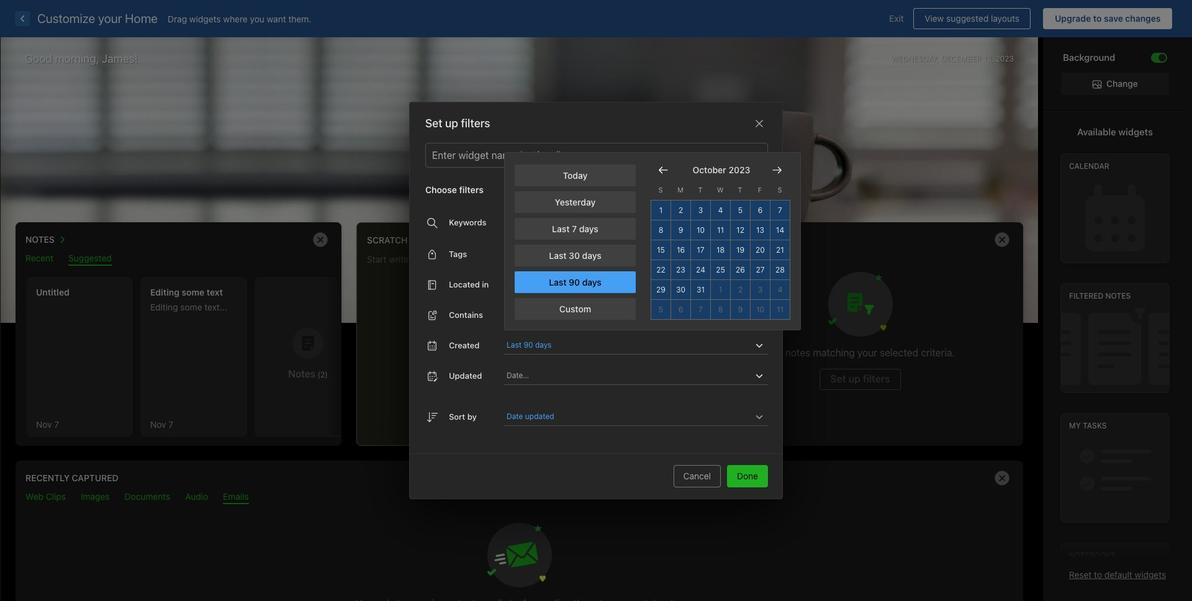 Task type: locate. For each thing, give the bounding box(es) containing it.
widgets for available
[[1119, 126, 1153, 137]]

0 horizontal spatial 2023
[[729, 165, 751, 175]]

5 button up 12
[[731, 201, 751, 220]]

17
[[697, 245, 705, 255]]

0 horizontal spatial notes
[[750, 235, 779, 245]]

8
[[659, 225, 664, 235], [718, 305, 723, 314]]

11 down '28' button
[[777, 305, 784, 314]]

1 vertical spatial 6 button
[[671, 300, 691, 320]]

wednesday, december 13, 2023
[[891, 54, 1014, 63]]

4 button down 28
[[771, 280, 791, 300]]

7 button up 14
[[771, 201, 791, 220]]

0 vertical spatial 6 button
[[751, 201, 771, 220]]

t down 2023 field at the right top
[[738, 186, 743, 194]]

1 vertical spatial filters
[[459, 184, 484, 195]]

7 up last 30 days
[[572, 224, 577, 234]]

updated
[[525, 412, 554, 421]]

0 vertical spatial 11
[[717, 225, 724, 235]]

0 vertical spatial 7 button
[[771, 201, 791, 220]]

date
[[507, 412, 523, 421]]

2 vertical spatial 7
[[699, 305, 703, 314]]

filters right choose
[[459, 184, 484, 195]]

in
[[482, 279, 489, 289]]

1 vertical spatial filtered notes
[[1069, 291, 1131, 301]]

19 button
[[731, 240, 751, 260]]

10 button up 17
[[691, 220, 711, 240]]

date updated
[[507, 412, 554, 421]]

11 button down '28' button
[[771, 300, 791, 320]]

last 30 days
[[549, 250, 602, 261]]

11 button
[[711, 220, 731, 240], [771, 300, 791, 320]]

0 vertical spatial 4
[[718, 206, 723, 215]]

8 button
[[652, 220, 671, 240], [711, 300, 731, 320]]

1 vertical spatial 90
[[524, 340, 533, 350]]

10 button down 27 button at top
[[751, 300, 771, 320]]

90
[[569, 277, 580, 288], [524, 340, 533, 350]]

22 button
[[652, 260, 671, 280]]

0 vertical spatial 90
[[569, 277, 580, 288]]

1 horizontal spatial 3
[[758, 285, 763, 294]]

cancel button
[[674, 465, 721, 488]]

6 for the leftmost 6 button
[[679, 305, 683, 314]]

0 vertical spatial filtered notes
[[708, 235, 779, 245]]

tags
[[449, 249, 467, 259]]

1 vertical spatial filtered
[[1069, 291, 1104, 301]]

0 horizontal spatial 3 button
[[691, 201, 711, 220]]

filtered
[[708, 235, 747, 245], [1069, 291, 1104, 301]]

2 down m
[[679, 206, 683, 215]]

widgets right "drag"
[[189, 13, 221, 24]]

last 90 days down last 30 days
[[549, 277, 602, 288]]

28
[[776, 265, 785, 275]]

Enter widget name (optional) text field
[[431, 143, 763, 167]]

0 horizontal spatial 11 button
[[711, 220, 731, 240]]

to inside the upgrade to save changes button
[[1094, 13, 1102, 24]]

5 down 29 button in the top of the page
[[659, 305, 663, 314]]

0 horizontal spatial 10
[[697, 225, 705, 235]]

2 t from the left
[[738, 186, 743, 194]]

1 horizontal spatial 8
[[718, 305, 723, 314]]

filtered notes button
[[708, 232, 779, 248]]

14 button
[[771, 220, 791, 240]]

5 button down 29
[[652, 300, 671, 320]]

1 vertical spatial 1
[[719, 285, 722, 294]]

1 horizontal spatial 2 button
[[731, 280, 751, 300]]

6 button
[[751, 201, 771, 220], [671, 300, 691, 320]]

6
[[758, 206, 763, 215], [679, 305, 683, 314]]

90 up date…
[[524, 340, 533, 350]]

done button
[[727, 465, 768, 488]]

1 s from the left
[[659, 186, 663, 194]]

7 down 31 button in the right of the page
[[699, 305, 703, 314]]

view suggested layouts button
[[913, 8, 1031, 29]]

4 down w
[[718, 206, 723, 215]]

2023
[[996, 54, 1014, 63], [729, 165, 751, 175]]

my
[[1069, 421, 1081, 431]]

last up date…
[[507, 340, 522, 350]]

2 down 26 'button'
[[738, 285, 743, 294]]

to left save
[[1094, 13, 1102, 24]]

widgets right available
[[1119, 126, 1153, 137]]

3 down 27 button at top
[[758, 285, 763, 294]]

30 button
[[671, 280, 691, 300]]

filtered notes
[[708, 235, 779, 245], [1069, 291, 1131, 301]]

7 up 14
[[778, 206, 783, 215]]

tasks
[[1083, 421, 1107, 431]]

view suggested layouts
[[925, 13, 1020, 24]]

1 vertical spatial 11 button
[[771, 300, 791, 320]]

1 vertical spatial 4 button
[[771, 280, 791, 300]]

2 button down m
[[671, 201, 691, 220]]

90 inside "field"
[[524, 340, 533, 350]]

last
[[552, 224, 570, 234], [549, 250, 567, 261], [549, 277, 567, 288], [507, 340, 522, 350]]

1 button
[[652, 201, 671, 220], [711, 280, 731, 300]]

0 horizontal spatial 7
[[572, 224, 577, 234]]

to right reset
[[1094, 570, 1102, 580]]

0 vertical spatial notes
[[750, 235, 779, 245]]

0 vertical spatial 2
[[679, 206, 683, 215]]

1 up "enter keyword" field
[[659, 206, 663, 215]]

3 button up 17
[[691, 201, 711, 220]]

4 for the bottommost 4 button
[[778, 285, 783, 294]]

0 vertical spatial 2 button
[[671, 201, 691, 220]]

2023 right 13,
[[996, 54, 1014, 63]]

1 horizontal spatial 1
[[719, 285, 722, 294]]

1 vertical spatial 2 button
[[731, 280, 751, 300]]

last down last 7 days
[[549, 250, 567, 261]]

1 horizontal spatial 4 button
[[771, 280, 791, 300]]

0 vertical spatial 3
[[699, 206, 703, 215]]

0 vertical spatial widgets
[[189, 13, 221, 24]]

11 up 18
[[717, 225, 724, 235]]

drag
[[168, 13, 187, 24]]

1 horizontal spatial 4
[[778, 285, 783, 294]]

1 vertical spatial 10 button
[[751, 300, 771, 320]]

10 down 27 button at top
[[756, 305, 765, 314]]

2 button
[[671, 201, 691, 220], [731, 280, 751, 300]]

0 vertical spatial 10 button
[[691, 220, 711, 240]]

30 down last 7 days
[[569, 250, 580, 261]]

yesterday
[[555, 197, 596, 207]]

0 horizontal spatial 1 button
[[652, 201, 671, 220]]

6 up the 13
[[758, 206, 763, 215]]

9 button up "16" in the top right of the page
[[671, 220, 691, 240]]

6 down 30 button
[[679, 305, 683, 314]]

1 horizontal spatial filtered
[[1069, 291, 1104, 301]]

30 down 23 button
[[676, 285, 686, 294]]

available
[[1078, 126, 1116, 137]]

9 down 26 'button'
[[738, 305, 743, 314]]

 input text field
[[558, 408, 752, 425]]

0 horizontal spatial 30
[[569, 250, 580, 261]]

Created Date picker field
[[504, 337, 784, 355]]

available widgets
[[1078, 126, 1153, 137]]

0 vertical spatial 8
[[659, 225, 664, 235]]

9
[[679, 225, 683, 235], [738, 305, 743, 314]]

upgrade to save changes button
[[1044, 8, 1173, 29]]

1 horizontal spatial 9 button
[[731, 300, 751, 320]]

3 up 17
[[699, 206, 703, 215]]

t
[[698, 186, 703, 194], [738, 186, 743, 194]]

14
[[776, 225, 785, 235]]

s right the f
[[778, 186, 782, 194]]

7
[[778, 206, 783, 215], [572, 224, 577, 234], [699, 305, 703, 314]]

9 up "16" in the top right of the page
[[679, 225, 683, 235]]

widgets
[[189, 13, 221, 24], [1119, 126, 1153, 137], [1135, 570, 1167, 580]]

1 horizontal spatial 10 button
[[751, 300, 771, 320]]

0 horizontal spatial 5
[[659, 305, 663, 314]]

90 down last 30 days
[[569, 277, 580, 288]]

s left m
[[659, 186, 663, 194]]

1 horizontal spatial 11
[[777, 305, 784, 314]]

6 for the topmost 6 button
[[758, 206, 763, 215]]

0 horizontal spatial 9
[[679, 225, 683, 235]]

1 vertical spatial 7 button
[[691, 300, 711, 320]]

27
[[756, 265, 765, 275]]

last inside "field"
[[507, 340, 522, 350]]

1 horizontal spatial filtered notes
[[1069, 291, 1131, 301]]

2 vertical spatial widgets
[[1135, 570, 1167, 580]]

customize your home
[[37, 11, 158, 25]]

9 button down 26 'button'
[[731, 300, 751, 320]]

widgets right default
[[1135, 570, 1167, 580]]

1 horizontal spatial 11 button
[[771, 300, 791, 320]]

0 horizontal spatial s
[[659, 186, 663, 194]]

located
[[449, 279, 480, 289]]

1 right 31 button in the right of the page
[[719, 285, 722, 294]]

0 vertical spatial 9
[[679, 225, 683, 235]]

15
[[657, 245, 665, 255]]

1 horizontal spatial 30
[[676, 285, 686, 294]]

changes
[[1126, 13, 1161, 24]]

to for upgrade
[[1094, 13, 1102, 24]]

13
[[756, 225, 765, 235]]

choose filters
[[425, 184, 484, 195]]

8 button up 15
[[652, 220, 671, 240]]

16
[[677, 245, 685, 255]]

8 up 15
[[659, 225, 664, 235]]

t right m
[[698, 186, 703, 194]]

0 vertical spatial to
[[1094, 13, 1102, 24]]

1 horizontal spatial 7 button
[[771, 201, 791, 220]]

filters
[[461, 117, 490, 130], [459, 184, 484, 195]]

1 horizontal spatial 5
[[738, 206, 743, 215]]

2023 right october
[[729, 165, 751, 175]]

0 horizontal spatial 6
[[679, 305, 683, 314]]

7 button down "31" on the right top
[[691, 300, 711, 320]]

5 up 12
[[738, 206, 743, 215]]

4 button down w
[[711, 201, 731, 220]]

close image
[[752, 116, 767, 131]]

drag widgets where you want them.
[[168, 13, 311, 24]]

0 vertical spatial 6
[[758, 206, 763, 215]]

notebooks
[[1069, 551, 1116, 560]]

0 horizontal spatial filtered
[[708, 235, 747, 245]]

0 horizontal spatial 4
[[718, 206, 723, 215]]

1 vertical spatial last 90 days
[[507, 340, 552, 350]]

1 vertical spatial 11
[[777, 305, 784, 314]]

28 button
[[771, 260, 791, 280]]

3
[[699, 206, 703, 215], [758, 285, 763, 294]]

last 90 days up date…
[[507, 340, 552, 350]]

30
[[569, 250, 580, 261], [676, 285, 686, 294]]

10 button
[[691, 220, 711, 240], [751, 300, 771, 320]]

1 button right "31" on the right top
[[711, 280, 731, 300]]

1 horizontal spatial t
[[738, 186, 743, 194]]

remove image
[[308, 227, 333, 252], [649, 227, 674, 252], [990, 227, 1015, 252], [990, 466, 1015, 491]]

to for reset
[[1094, 570, 1102, 580]]

2 horizontal spatial 7
[[778, 206, 783, 215]]

1 horizontal spatial 6 button
[[751, 201, 771, 220]]

1 vertical spatial 3
[[758, 285, 763, 294]]

0 vertical spatial 5 button
[[731, 201, 751, 220]]

0 vertical spatial last 90 days
[[549, 277, 602, 288]]

choose
[[425, 184, 457, 195]]

0 horizontal spatial 3
[[699, 206, 703, 215]]

0 horizontal spatial 5 button
[[652, 300, 671, 320]]

1 vertical spatial 8 button
[[711, 300, 731, 320]]

0 vertical spatial 9 button
[[671, 220, 691, 240]]

10 up 17
[[697, 225, 705, 235]]

1 horizontal spatial 6
[[758, 206, 763, 215]]

4
[[718, 206, 723, 215], [778, 285, 783, 294]]

5
[[738, 206, 743, 215], [659, 305, 663, 314]]

you
[[250, 13, 265, 24]]

custom
[[559, 304, 591, 314]]

filters right up
[[461, 117, 490, 130]]

0 horizontal spatial t
[[698, 186, 703, 194]]

0 horizontal spatial 90
[[524, 340, 533, 350]]

1 vertical spatial 8
[[718, 305, 723, 314]]

1 vertical spatial 9
[[738, 305, 743, 314]]

set
[[425, 117, 443, 130]]

reset
[[1069, 570, 1092, 580]]

1 horizontal spatial 5 button
[[731, 201, 751, 220]]

calendar
[[1069, 162, 1110, 171]]

4 button
[[711, 201, 731, 220], [771, 280, 791, 300]]

9 button
[[671, 220, 691, 240], [731, 300, 751, 320]]

1 horizontal spatial 3 button
[[751, 280, 771, 300]]

2 button down 26
[[731, 280, 751, 300]]

8 button down 25 button
[[711, 300, 731, 320]]

1 button up 15
[[652, 201, 671, 220]]

created
[[449, 340, 480, 350]]

8 down 25 button
[[718, 305, 723, 314]]

filtered inside filtered notes button
[[708, 235, 747, 245]]

located in
[[449, 279, 489, 289]]

m
[[678, 186, 684, 194]]

11 button left 12
[[711, 220, 731, 240]]

3 button down 27
[[751, 280, 771, 300]]

4 down '28' button
[[778, 285, 783, 294]]



Task type: vqa. For each thing, say whether or not it's contained in the screenshot.
11
yes



Task type: describe. For each thing, give the bounding box(es) containing it.
days inside "last 90 days" "field"
[[535, 340, 552, 350]]

want
[[267, 13, 286, 24]]

29
[[657, 285, 666, 294]]

my tasks
[[1069, 421, 1107, 431]]

edit widget title image
[[784, 235, 794, 244]]

0 vertical spatial 4 button
[[711, 201, 731, 220]]

0 horizontal spatial 7 button
[[691, 300, 711, 320]]

26
[[736, 265, 745, 275]]

december
[[941, 54, 982, 63]]

change button
[[1061, 73, 1169, 95]]

0 vertical spatial 8 button
[[652, 220, 671, 240]]

0 horizontal spatial 2
[[679, 206, 683, 215]]

sort by
[[449, 412, 477, 422]]

21
[[776, 245, 784, 255]]

0 vertical spatial 5
[[738, 206, 743, 215]]

1 vertical spatial 1 button
[[711, 280, 731, 300]]

20
[[756, 245, 765, 255]]

change
[[1107, 78, 1138, 89]]

1 horizontal spatial 8 button
[[711, 300, 731, 320]]

date updated button
[[507, 409, 556, 424]]

background
[[1063, 52, 1116, 63]]

21 button
[[771, 240, 791, 260]]

f
[[758, 186, 762, 194]]

Enter keyword field
[[504, 217, 768, 232]]

last up last 30 days
[[552, 224, 570, 234]]

0 horizontal spatial 8
[[659, 225, 664, 235]]

20 button
[[751, 240, 771, 260]]

exit
[[889, 13, 904, 24]]

good
[[25, 52, 52, 65]]

cancel
[[684, 471, 711, 481]]

Sort by field
[[504, 408, 768, 426]]

26 button
[[731, 260, 751, 280]]

19
[[737, 245, 745, 255]]

good morning, james!
[[25, 52, 138, 65]]

0 horizontal spatial 11
[[717, 225, 724, 235]]

0 vertical spatial 1
[[659, 206, 663, 215]]

1 vertical spatial 3 button
[[751, 280, 771, 300]]

October field
[[690, 165, 726, 175]]

31 button
[[691, 280, 711, 300]]

updated
[[449, 371, 482, 381]]

2 s from the left
[[778, 186, 782, 194]]

reset to default widgets button
[[1069, 570, 1167, 580]]

0 horizontal spatial 10 button
[[691, 220, 711, 240]]

16 button
[[671, 240, 691, 260]]

Updated Date picker field
[[504, 367, 784, 385]]

widgets for drag
[[189, 13, 221, 24]]

12 button
[[731, 220, 751, 240]]

0 vertical spatial 30
[[569, 250, 580, 261]]

31
[[697, 285, 705, 294]]

17 button
[[691, 240, 711, 260]]

0 vertical spatial 11 button
[[711, 220, 731, 240]]

wednesday,
[[891, 54, 939, 63]]

suggested
[[947, 13, 989, 24]]

1 vertical spatial notes
[[1106, 291, 1131, 301]]

1 vertical spatial 2
[[738, 285, 743, 294]]

0 vertical spatial 1 button
[[652, 201, 671, 220]]

by
[[468, 412, 477, 422]]

your
[[98, 11, 122, 25]]

4 for the topmost 4 button
[[718, 206, 723, 215]]

13,
[[984, 54, 994, 63]]

15 button
[[652, 240, 671, 260]]

1 vertical spatial 9 button
[[731, 300, 751, 320]]

1 t from the left
[[698, 186, 703, 194]]

contains
[[449, 310, 483, 320]]

keywords
[[449, 218, 487, 227]]

1 vertical spatial 5
[[659, 305, 663, 314]]

last 90 days inside "field"
[[507, 340, 552, 350]]

view
[[925, 13, 944, 24]]

27 button
[[751, 260, 771, 280]]

0 vertical spatial 10
[[697, 225, 705, 235]]

0 vertical spatial 3 button
[[691, 201, 711, 220]]

13 button
[[751, 220, 771, 240]]

1 horizontal spatial 90
[[569, 277, 580, 288]]

23
[[676, 265, 686, 275]]

last down last 30 days
[[549, 277, 567, 288]]

0 vertical spatial 7
[[778, 206, 783, 215]]

upgrade
[[1055, 13, 1091, 24]]

18
[[717, 245, 725, 255]]

done
[[737, 471, 758, 481]]

0 horizontal spatial 9 button
[[671, 220, 691, 240]]

22
[[657, 265, 666, 275]]

them.
[[288, 13, 311, 24]]

1 vertical spatial 2023
[[729, 165, 751, 175]]

0 vertical spatial 2023
[[996, 54, 1014, 63]]

23 button
[[671, 260, 691, 280]]

18 button
[[711, 240, 731, 260]]

notes inside button
[[750, 235, 779, 245]]

24
[[696, 265, 705, 275]]

october 2023
[[693, 165, 751, 175]]

0 vertical spatial filters
[[461, 117, 490, 130]]

sort
[[449, 412, 465, 422]]

w
[[717, 186, 724, 194]]

layouts
[[991, 13, 1020, 24]]

0 horizontal spatial 2 button
[[671, 201, 691, 220]]

upgrade to save changes
[[1055, 13, 1161, 24]]

0 horizontal spatial filtered notes
[[708, 235, 779, 245]]

customize
[[37, 11, 95, 25]]

1 vertical spatial 5 button
[[652, 300, 671, 320]]

12
[[737, 225, 745, 235]]

29 button
[[652, 280, 671, 300]]

25 button
[[711, 260, 731, 280]]

up
[[445, 117, 458, 130]]

where
[[223, 13, 248, 24]]

james!
[[102, 52, 138, 65]]

october
[[693, 165, 726, 175]]

reset to default widgets
[[1069, 570, 1167, 580]]

2023 field
[[726, 165, 751, 175]]

1 horizontal spatial 9
[[738, 305, 743, 314]]

last 7 days
[[552, 224, 599, 234]]

save
[[1104, 13, 1123, 24]]

pad
[[410, 235, 427, 245]]

scratch pad button
[[367, 232, 427, 248]]

1 vertical spatial 10
[[756, 305, 765, 314]]

default
[[1105, 570, 1133, 580]]

3 for 3 button to the bottom
[[758, 285, 763, 294]]

30 inside 30 button
[[676, 285, 686, 294]]

3 for top 3 button
[[699, 206, 703, 215]]

scratch
[[367, 235, 408, 245]]

0 horizontal spatial 6 button
[[671, 300, 691, 320]]



